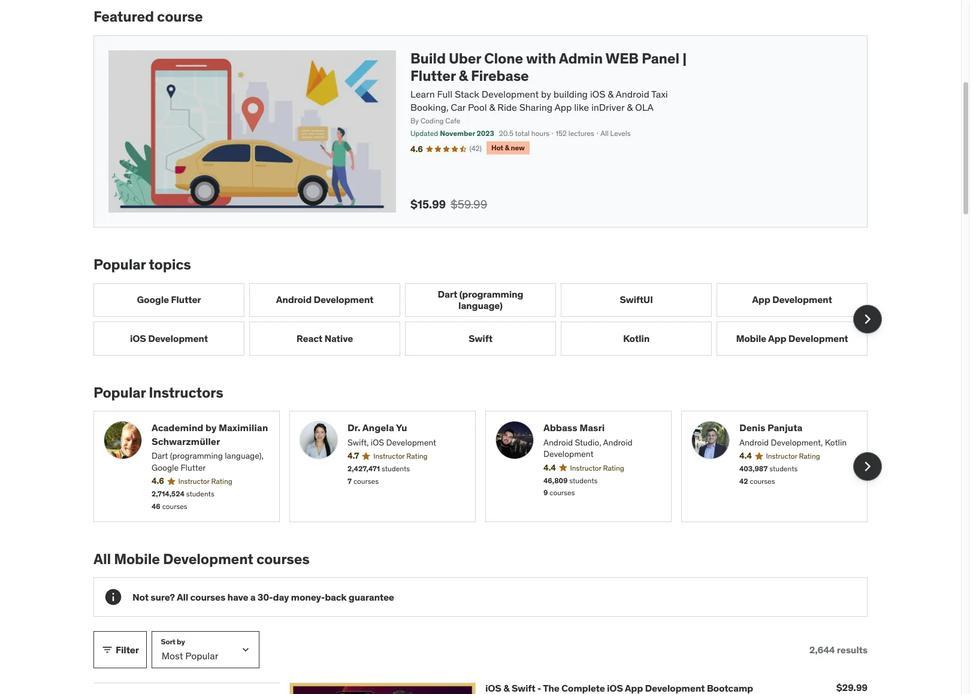 Task type: vqa. For each thing, say whether or not it's contained in the screenshot.
Google Flutter
yes



Task type: describe. For each thing, give the bounding box(es) containing it.
students for development,
[[770, 465, 798, 474]]

mobile app development
[[736, 332, 848, 344]]

abbass
[[544, 422, 578, 434]]

flutter inside google flutter link
[[171, 294, 201, 306]]

4.6 for instructor rating
[[152, 476, 164, 487]]

2 vertical spatial app
[[768, 332, 787, 344]]

by
[[411, 117, 419, 126]]

native
[[325, 332, 353, 344]]

mobile inside mobile app development link
[[736, 332, 767, 344]]

next image for popular topics
[[858, 310, 877, 329]]

ola
[[635, 101, 654, 113]]

web
[[606, 49, 639, 68]]

& up indriver on the top right
[[608, 88, 614, 100]]

4.6 for (42)
[[411, 144, 423, 155]]

stack
[[455, 88, 479, 100]]

full
[[437, 88, 453, 100]]

filter
[[116, 644, 139, 656]]

courses for all
[[190, 591, 225, 603]]

booking,
[[411, 101, 449, 113]]

instructor for studio,
[[570, 464, 601, 473]]

language)
[[459, 300, 503, 312]]

|
[[683, 49, 687, 68]]

0 vertical spatial google
[[137, 294, 169, 306]]

ride
[[498, 101, 517, 113]]

instructor rating for swift,
[[374, 452, 428, 461]]

instructors
[[149, 383, 223, 402]]

all mobile development courses
[[93, 550, 310, 569]]

sure?
[[151, 591, 175, 603]]

all for all mobile development courses
[[93, 550, 111, 569]]

building
[[554, 88, 588, 100]]

money-
[[291, 591, 325, 603]]

mobile app development link
[[717, 322, 868, 356]]

1 horizontal spatial all
[[177, 591, 188, 603]]

popular instructors
[[93, 383, 223, 402]]

taxi
[[652, 88, 668, 100]]

carousel element for popular topics
[[93, 283, 882, 356]]

ios development link
[[93, 322, 245, 356]]

cafe
[[445, 117, 460, 126]]

schwarzmüller
[[152, 436, 220, 448]]

2,714,524
[[152, 490, 184, 499]]

2023
[[477, 129, 494, 138]]

not
[[132, 591, 149, 603]]

react native
[[297, 332, 353, 344]]

& left ola
[[627, 101, 633, 113]]

152 lectures
[[556, 129, 595, 138]]

by inside academind by maximilian schwarzmüller dart (programming language), google flutter
[[206, 422, 217, 434]]

9
[[544, 489, 548, 498]]

courses for 46
[[162, 502, 187, 511]]

2,427,471
[[348, 465, 380, 474]]

instructor rating for studio,
[[570, 464, 624, 473]]

swift,
[[348, 437, 369, 448]]

dr. angela yu link
[[348, 422, 466, 435]]

rating for development,
[[799, 452, 820, 461]]

lectures
[[569, 129, 595, 138]]

not sure? all courses have a 30-day money-back guarantee
[[132, 591, 394, 603]]

angela
[[362, 422, 394, 434]]

denis panjuta link
[[740, 422, 858, 435]]

ios development
[[130, 332, 208, 344]]

1 vertical spatial app
[[752, 294, 771, 306]]

20.5 total hours
[[499, 129, 550, 138]]

development,
[[771, 437, 823, 448]]

popular instructors element
[[93, 383, 882, 522]]

0 vertical spatial kotlin
[[623, 332, 650, 344]]

panel
[[642, 49, 680, 68]]

back
[[325, 591, 347, 603]]

android inside the "denis panjuta android development, kotlin"
[[740, 437, 769, 448]]

instructor for development,
[[766, 452, 797, 461]]

academind
[[152, 422, 203, 434]]

instructor rating for schwarzmüller
[[178, 477, 232, 486]]

small image
[[101, 645, 113, 657]]

swift link
[[405, 322, 556, 356]]

studio,
[[575, 437, 601, 448]]

students for swift,
[[382, 465, 410, 474]]

google inside academind by maximilian schwarzmüller dart (programming language), google flutter
[[152, 463, 179, 473]]

coding
[[421, 117, 444, 126]]

2,644 results status
[[810, 644, 868, 656]]

courses for 9
[[550, 489, 575, 498]]

$29.99
[[837, 682, 868, 694]]

pool
[[468, 101, 487, 113]]

day
[[273, 591, 289, 603]]

dart inside dart (programming language)
[[438, 288, 457, 300]]

topics
[[149, 255, 191, 274]]

react native link
[[249, 322, 400, 356]]

hours
[[531, 129, 550, 138]]

all for all levels
[[601, 129, 609, 138]]

guarantee
[[349, 591, 394, 603]]

0 horizontal spatial ios
[[130, 332, 146, 344]]

swift
[[469, 332, 493, 344]]

popular topics
[[93, 255, 191, 274]]

android up the react at the top left of the page
[[276, 294, 312, 306]]

admin
[[559, 49, 603, 68]]

development inside 'android development' link
[[314, 294, 374, 306]]

development inside dr. angela yu swift, ios development
[[386, 437, 436, 448]]

courses for 42
[[750, 477, 775, 486]]

sharing
[[519, 101, 553, 113]]

development inside "ios development" link
[[148, 332, 208, 344]]

featured
[[93, 7, 154, 26]]

abbass masri android studio, android development
[[544, 422, 633, 460]]



Task type: locate. For each thing, give the bounding box(es) containing it.
popular for popular topics
[[93, 255, 146, 274]]

0 vertical spatial all
[[601, 129, 609, 138]]

academind by maximilian schwarzmüller dart (programming language), google flutter
[[152, 422, 268, 473]]

app development link
[[717, 283, 868, 317]]

0 horizontal spatial all
[[93, 550, 111, 569]]

1 vertical spatial all
[[93, 550, 111, 569]]

instructor up 2,427,471 students 7 courses
[[374, 452, 405, 461]]

android development link
[[249, 283, 400, 317]]

42
[[740, 477, 748, 486]]

kotlin link
[[561, 322, 712, 356]]

mobile
[[736, 332, 767, 344], [114, 550, 160, 569]]

students inside 2,427,471 students 7 courses
[[382, 465, 410, 474]]

android down "abbass"
[[544, 437, 573, 448]]

flutter inside build uber clone with admin web panel | flutter & firebase learn full stack development by building ios & android taxi booking, car pool & ride sharing app like indriver & ola by coding cafe
[[411, 66, 456, 85]]

1 horizontal spatial by
[[541, 88, 551, 100]]

firebase
[[471, 66, 529, 85]]

maximilian
[[219, 422, 268, 434]]

0 horizontal spatial dart
[[152, 451, 168, 462]]

0 vertical spatial (programming
[[459, 288, 523, 300]]

0 horizontal spatial kotlin
[[623, 332, 650, 344]]

students right 2,714,524
[[186, 490, 214, 499]]

instructor up 46,809 students 9 courses
[[570, 464, 601, 473]]

0 vertical spatial 4.4
[[740, 451, 752, 462]]

1 vertical spatial (programming
[[170, 451, 223, 462]]

android inside build uber clone with admin web panel | flutter & firebase learn full stack development by building ios & android taxi booking, car pool & ride sharing app like indriver & ola by coding cafe
[[616, 88, 650, 100]]

swiftui
[[620, 294, 653, 306]]

courses up day
[[256, 550, 310, 569]]

1 horizontal spatial 4.6
[[411, 144, 423, 155]]

google flutter link
[[93, 283, 245, 317]]

development inside abbass masri android studio, android development
[[544, 449, 594, 460]]

0 vertical spatial app
[[555, 101, 572, 113]]

like
[[574, 101, 589, 113]]

ios down google flutter link on the top left of the page
[[130, 332, 146, 344]]

flutter down topics in the left top of the page
[[171, 294, 201, 306]]

android down abbass masri link
[[603, 437, 633, 448]]

development down studio,
[[544, 449, 594, 460]]

courses down the 2,427,471
[[354, 477, 379, 486]]

4.4 for abbass masri
[[544, 463, 556, 473]]

4.6 up 2,714,524
[[152, 476, 164, 487]]

2 carousel element from the top
[[93, 411, 882, 522]]

2 vertical spatial flutter
[[181, 463, 206, 473]]

hot & new
[[491, 143, 525, 152]]

1 horizontal spatial dart
[[438, 288, 457, 300]]

courses
[[354, 477, 379, 486], [750, 477, 775, 486], [550, 489, 575, 498], [162, 502, 187, 511], [256, 550, 310, 569], [190, 591, 225, 603]]

google flutter
[[137, 294, 201, 306]]

1 vertical spatial 4.4
[[544, 463, 556, 473]]

students right 46,809
[[570, 476, 598, 485]]

react
[[297, 332, 322, 344]]

dr. angela yu swift, ios development
[[348, 422, 436, 448]]

$15.99 $59.99
[[411, 197, 487, 212]]

development up native
[[314, 294, 374, 306]]

students right the 2,427,471
[[382, 465, 410, 474]]

mobile up not
[[114, 550, 160, 569]]

0 horizontal spatial (programming
[[170, 451, 223, 462]]

dart down schwarzmüller
[[152, 451, 168, 462]]

results
[[837, 644, 868, 656]]

0 vertical spatial mobile
[[736, 332, 767, 344]]

students inside 403,987 students 42 courses
[[770, 465, 798, 474]]

by inside build uber clone with admin web panel | flutter & firebase learn full stack development by building ios & android taxi booking, car pool & ride sharing app like indriver & ola by coding cafe
[[541, 88, 551, 100]]

android down denis
[[740, 437, 769, 448]]

(programming up swift
[[459, 288, 523, 300]]

ios down angela
[[371, 437, 384, 448]]

1 vertical spatial google
[[152, 463, 179, 473]]

2 horizontal spatial ios
[[590, 88, 606, 100]]

instructor down development,
[[766, 452, 797, 461]]

2,427,471 students 7 courses
[[348, 465, 410, 486]]

ios inside dr. angela yu swift, ios development
[[371, 437, 384, 448]]

1 next image from the top
[[858, 310, 877, 329]]

0 horizontal spatial mobile
[[114, 550, 160, 569]]

(programming inside dart (programming language)
[[459, 288, 523, 300]]

flutter for academind
[[181, 463, 206, 473]]

courses inside 403,987 students 42 courses
[[750, 477, 775, 486]]

4.4
[[740, 451, 752, 462], [544, 463, 556, 473]]

denis
[[740, 422, 766, 434]]

students inside 2,714,524 students 46 courses
[[186, 490, 214, 499]]

total
[[515, 129, 530, 138]]

ios up indriver on the top right
[[590, 88, 606, 100]]

20.5
[[499, 129, 514, 138]]

google
[[137, 294, 169, 306], [152, 463, 179, 473]]

with
[[526, 49, 556, 68]]

instructor for schwarzmüller
[[178, 477, 210, 486]]

0 vertical spatial by
[[541, 88, 551, 100]]

4.6 inside "carousel" element
[[152, 476, 164, 487]]

development up have
[[163, 550, 253, 569]]

2,714,524 students 46 courses
[[152, 490, 214, 511]]

152
[[556, 129, 567, 138]]

courses down 403,987
[[750, 477, 775, 486]]

rating down 'dr. angela yu' link
[[407, 452, 428, 461]]

courses for 7
[[354, 477, 379, 486]]

4.4 for denis panjuta
[[740, 451, 752, 462]]

rating for swift,
[[407, 452, 428, 461]]

yu
[[396, 422, 407, 434]]

all
[[601, 129, 609, 138], [93, 550, 111, 569], [177, 591, 188, 603]]

ios inside build uber clone with admin web panel | flutter & firebase learn full stack development by building ios & android taxi booking, car pool & ride sharing app like indriver & ola by coding cafe
[[590, 88, 606, 100]]

android
[[616, 88, 650, 100], [276, 294, 312, 306], [544, 437, 573, 448], [603, 437, 633, 448], [740, 437, 769, 448]]

dart (programming language)
[[438, 288, 523, 312]]

46,809 students 9 courses
[[544, 476, 598, 498]]

by
[[541, 88, 551, 100], [206, 422, 217, 434]]

1 vertical spatial flutter
[[171, 294, 201, 306]]

& right pool
[[489, 101, 495, 113]]

updated
[[411, 129, 438, 138]]

1 horizontal spatial 4.4
[[740, 451, 752, 462]]

courses inside 2,714,524 students 46 courses
[[162, 502, 187, 511]]

2 next image from the top
[[858, 457, 877, 476]]

46,809
[[544, 476, 568, 485]]

flutter down schwarzmüller
[[181, 463, 206, 473]]

2 popular from the top
[[93, 383, 146, 402]]

carousel element for popular instructors
[[93, 411, 882, 522]]

courses down 46,809
[[550, 489, 575, 498]]

(programming
[[459, 288, 523, 300], [170, 451, 223, 462]]

course
[[157, 7, 203, 26]]

carousel element
[[93, 283, 882, 356], [93, 411, 882, 522]]

0 horizontal spatial 4.6
[[152, 476, 164, 487]]

$15.99
[[411, 197, 446, 212]]

rating down abbass masri android studio, android development on the bottom of page
[[603, 464, 624, 473]]

courses left have
[[190, 591, 225, 603]]

carousel element containing academind by maximilian schwarzmüller
[[93, 411, 882, 522]]

panjuta
[[768, 422, 803, 434]]

build
[[411, 49, 446, 68]]

1 vertical spatial popular
[[93, 383, 146, 402]]

car
[[451, 101, 466, 113]]

instructor rating for development,
[[766, 452, 820, 461]]

google up 2,714,524
[[152, 463, 179, 473]]

flutter
[[411, 66, 456, 85], [171, 294, 201, 306], [181, 463, 206, 473]]

0 vertical spatial dart
[[438, 288, 457, 300]]

a
[[250, 591, 256, 603]]

1 vertical spatial mobile
[[114, 550, 160, 569]]

4.4 up 46,809
[[544, 463, 556, 473]]

popular for popular instructors
[[93, 383, 146, 402]]

instructor for swift,
[[374, 452, 405, 461]]

instructor
[[374, 452, 405, 461], [766, 452, 797, 461], [570, 464, 601, 473], [178, 477, 210, 486]]

1 vertical spatial carousel element
[[93, 411, 882, 522]]

android development
[[276, 294, 374, 306]]

by up schwarzmüller
[[206, 422, 217, 434]]

levels
[[610, 129, 631, 138]]

students
[[382, 465, 410, 474], [770, 465, 798, 474], [570, 476, 598, 485], [186, 490, 214, 499]]

1 vertical spatial 4.6
[[152, 476, 164, 487]]

development up ride
[[482, 88, 539, 100]]

rating down development,
[[799, 452, 820, 461]]

1 popular from the top
[[93, 255, 146, 274]]

next image inside popular instructors element
[[858, 457, 877, 476]]

indriver
[[592, 101, 625, 113]]

0 horizontal spatial by
[[206, 422, 217, 434]]

dart inside academind by maximilian schwarzmüller dart (programming language), google flutter
[[152, 451, 168, 462]]

30-
[[258, 591, 273, 603]]

courses inside 46,809 students 9 courses
[[550, 489, 575, 498]]

(42)
[[470, 144, 482, 153]]

students for schwarzmüller
[[186, 490, 214, 499]]

mobile down app development link
[[736, 332, 767, 344]]

clone
[[484, 49, 523, 68]]

kotlin right development,
[[825, 437, 847, 448]]

hot
[[491, 143, 503, 152]]

flutter up learn
[[411, 66, 456, 85]]

kotlin down swiftui link
[[623, 332, 650, 344]]

next image
[[858, 310, 877, 329], [858, 457, 877, 476]]

denis panjuta android development, kotlin
[[740, 422, 847, 448]]

0 vertical spatial carousel element
[[93, 283, 882, 356]]

instructor up 2,714,524 students 46 courses
[[178, 477, 210, 486]]

$59.99
[[451, 197, 487, 212]]

uber
[[449, 49, 481, 68]]

0 vertical spatial popular
[[93, 255, 146, 274]]

instructor rating down development,
[[766, 452, 820, 461]]

1 horizontal spatial kotlin
[[825, 437, 847, 448]]

& right hot
[[505, 143, 509, 152]]

flutter inside academind by maximilian schwarzmüller dart (programming language), google flutter
[[181, 463, 206, 473]]

dr.
[[348, 422, 361, 434]]

1 vertical spatial ios
[[130, 332, 146, 344]]

students down development,
[[770, 465, 798, 474]]

updated november 2023
[[411, 129, 494, 138]]

1 vertical spatial by
[[206, 422, 217, 434]]

development
[[482, 88, 539, 100], [314, 294, 374, 306], [773, 294, 832, 306], [148, 332, 208, 344], [789, 332, 848, 344], [386, 437, 436, 448], [544, 449, 594, 460], [163, 550, 253, 569]]

rating for studio,
[[603, 464, 624, 473]]

app inside build uber clone with admin web panel | flutter & firebase learn full stack development by building ios & android taxi booking, car pool & ride sharing app like indriver & ola by coding cafe
[[555, 101, 572, 113]]

featured course
[[93, 7, 203, 26]]

development up mobile app development
[[773, 294, 832, 306]]

november
[[440, 129, 475, 138]]

students inside 46,809 students 9 courses
[[570, 476, 598, 485]]

flutter for build
[[411, 66, 456, 85]]

development down 'dr. angela yu' link
[[386, 437, 436, 448]]

4.6 down the updated
[[411, 144, 423, 155]]

instructor rating down dr. angela yu swift, ios development
[[374, 452, 428, 461]]

2 vertical spatial ios
[[371, 437, 384, 448]]

0 horizontal spatial 4.4
[[544, 463, 556, 473]]

app down app development link
[[768, 332, 787, 344]]

development inside build uber clone with admin web panel | flutter & firebase learn full stack development by building ios & android taxi booking, car pool & ride sharing app like indriver & ola by coding cafe
[[482, 88, 539, 100]]

courses for development
[[256, 550, 310, 569]]

1 horizontal spatial (programming
[[459, 288, 523, 300]]

by up sharing
[[541, 88, 551, 100]]

0 vertical spatial next image
[[858, 310, 877, 329]]

filter button
[[93, 632, 147, 669]]

rating
[[407, 452, 428, 461], [799, 452, 820, 461], [603, 464, 624, 473], [211, 477, 232, 486]]

kotlin inside the "denis panjuta android development, kotlin"
[[825, 437, 847, 448]]

popular
[[93, 255, 146, 274], [93, 383, 146, 402]]

students for studio,
[[570, 476, 598, 485]]

instructor rating up 2,714,524 students 46 courses
[[178, 477, 232, 486]]

1 horizontal spatial ios
[[371, 437, 384, 448]]

7
[[348, 477, 352, 486]]

courses inside 2,427,471 students 7 courses
[[354, 477, 379, 486]]

1 carousel element from the top
[[93, 283, 882, 356]]

1 horizontal spatial mobile
[[736, 332, 767, 344]]

1 vertical spatial next image
[[858, 457, 877, 476]]

development down app development link
[[789, 332, 848, 344]]

app
[[555, 101, 572, 113], [752, 294, 771, 306], [768, 332, 787, 344]]

& up 'stack'
[[459, 66, 468, 85]]

dart left 'language)'
[[438, 288, 457, 300]]

carousel element containing dart (programming language)
[[93, 283, 882, 356]]

1 vertical spatial dart
[[152, 451, 168, 462]]

rating down language),
[[211, 477, 232, 486]]

development down google flutter link on the top left of the page
[[148, 332, 208, 344]]

0 vertical spatial ios
[[590, 88, 606, 100]]

0 vertical spatial 4.6
[[411, 144, 423, 155]]

403,987 students 42 courses
[[740, 465, 798, 486]]

403,987
[[740, 465, 768, 474]]

(programming down schwarzmüller
[[170, 451, 223, 462]]

&
[[459, 66, 468, 85], [608, 88, 614, 100], [489, 101, 495, 113], [627, 101, 633, 113], [505, 143, 509, 152]]

language),
[[225, 451, 264, 462]]

2 vertical spatial all
[[177, 591, 188, 603]]

app up mobile app development
[[752, 294, 771, 306]]

(programming inside academind by maximilian schwarzmüller dart (programming language), google flutter
[[170, 451, 223, 462]]

app development
[[752, 294, 832, 306]]

0 vertical spatial flutter
[[411, 66, 456, 85]]

46
[[152, 502, 160, 511]]

rating for schwarzmüller
[[211, 477, 232, 486]]

next image for popular instructors
[[858, 457, 877, 476]]

android up ola
[[616, 88, 650, 100]]

app down building
[[555, 101, 572, 113]]

google down popular topics
[[137, 294, 169, 306]]

development inside mobile app development link
[[789, 332, 848, 344]]

4.4 up 403,987
[[740, 451, 752, 462]]

2 horizontal spatial all
[[601, 129, 609, 138]]

2,644 results
[[810, 644, 868, 656]]

instructor rating down studio,
[[570, 464, 624, 473]]

courses down 2,714,524
[[162, 502, 187, 511]]

1 vertical spatial kotlin
[[825, 437, 847, 448]]

development inside app development link
[[773, 294, 832, 306]]



